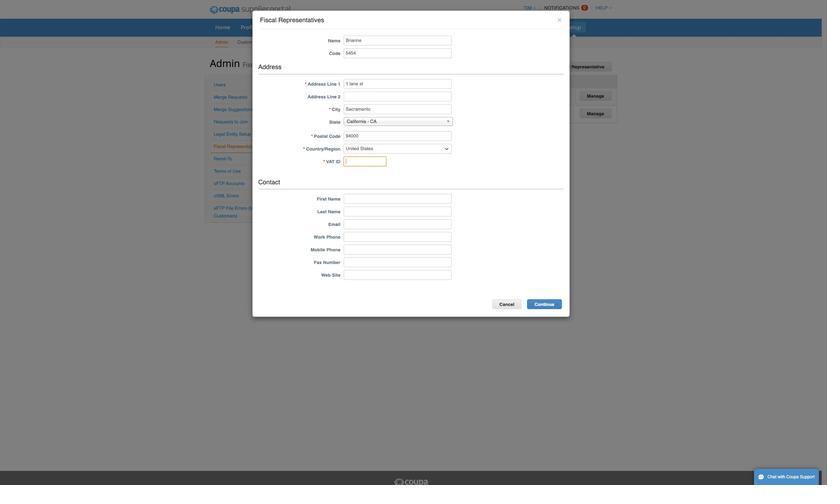 Task type: describe. For each thing, give the bounding box(es) containing it.
remit-to
[[214, 156, 232, 162]]

First Name text field
[[344, 194, 452, 204]]

merge suggestions link
[[214, 107, 253, 112]]

* for * city
[[329, 107, 331, 112]]

2 united from the top
[[326, 109, 339, 114]]

fiscal down legal
[[214, 144, 226, 149]]

add fiscal representative
[[547, 64, 605, 69]]

× button
[[558, 15, 562, 24]]

users
[[214, 82, 226, 87]]

admin fiscal representatives
[[210, 56, 309, 70]]

last
[[317, 209, 327, 215]]

terms of use link
[[214, 169, 241, 174]]

california - ca link
[[344, 117, 453, 126]]

support
[[801, 475, 815, 480]]

associated tax registrations
[[433, 79, 497, 84]]

sftp accounts
[[214, 181, 245, 186]]

invoices
[[376, 24, 396, 31]]

0 vertical spatial errors
[[227, 193, 239, 199]]

* for * vat id
[[323, 159, 325, 164]]

sftp for sftp accounts
[[214, 181, 225, 186]]

vat
[[326, 159, 335, 164]]

chat with coupa support
[[768, 475, 815, 480]]

representative
[[572, 64, 605, 69]]

1 united from the top
[[326, 91, 339, 97]]

continue button
[[527, 300, 562, 310]]

registrations
[[468, 79, 497, 84]]

requests to join link
[[214, 119, 248, 125]]

continue
[[535, 302, 555, 307]]

work phone
[[314, 235, 341, 240]]

of
[[228, 169, 232, 174]]

setup link
[[563, 22, 586, 32]]

sftp accounts link
[[214, 181, 245, 186]]

customer setup
[[237, 40, 271, 45]]

Work Phone text field
[[344, 232, 452, 242]]

Code text field
[[344, 48, 452, 58]]

1 horizontal spatial id
[[405, 79, 409, 84]]

sourcing link
[[500, 22, 530, 32]]

-
[[368, 119, 369, 124]]

merge for merge requests
[[214, 95, 227, 100]]

2 manage link from the top
[[580, 108, 612, 118]]

1 united states from the top
[[326, 91, 353, 97]]

cancel button
[[492, 300, 522, 310]]

number
[[323, 260, 341, 265]]

with
[[778, 475, 786, 480]]

join
[[240, 119, 248, 125]]

file
[[226, 206, 233, 211]]

2 code from the top
[[329, 134, 341, 139]]

1 vertical spatial address
[[308, 81, 326, 87]]

Email text field
[[344, 220, 452, 229]]

terms
[[214, 169, 226, 174]]

Web Site text field
[[344, 270, 452, 280]]

fiscal inside admin fiscal representatives
[[243, 60, 259, 69]]

sheets
[[328, 24, 345, 31]]

Address Line 2 text field
[[344, 92, 452, 101]]

service/time sheets
[[295, 24, 345, 31]]

* country/region
[[303, 146, 341, 152]]

service/time sheets link
[[291, 22, 349, 32]]

add-
[[536, 24, 548, 31]]

suggestions
[[228, 107, 253, 112]]

fax number
[[314, 260, 341, 265]]

business performance
[[438, 24, 494, 31]]

remit-
[[214, 156, 227, 162]]

2 vertical spatial representatives
[[227, 144, 260, 149]]

merge for merge suggestions
[[214, 107, 227, 112]]

address for address line 2
[[308, 94, 326, 99]]

1 name from the top
[[328, 38, 341, 43]]

1 vertical spatial fiscal representatives
[[214, 144, 260, 149]]

2 united states from the top
[[326, 109, 353, 114]]

1 tax from the left
[[396, 79, 403, 84]]

first name
[[317, 197, 341, 202]]

chat with coupa support button
[[755, 469, 820, 485]]

home
[[215, 24, 230, 31]]

customer
[[237, 40, 257, 45]]

sftp file errors (to customers)
[[214, 206, 254, 219]]

errors inside sftp file errors (to customers)
[[235, 206, 247, 211]]

fiscal right profile in the left of the page
[[260, 16, 277, 24]]

first
[[317, 197, 327, 202]]

2 line from the top
[[327, 94, 337, 99]]

0 vertical spatial requests
[[228, 95, 248, 100]]

Name text field
[[344, 36, 452, 45]]

email
[[328, 222, 341, 227]]

ca
[[370, 119, 377, 124]]

to
[[235, 119, 238, 125]]

asn link
[[351, 22, 370, 32]]

Last Name text field
[[344, 207, 452, 217]]

legal entity setup link
[[214, 132, 251, 137]]

profile
[[241, 24, 257, 31]]

Mobile Phone text field
[[344, 245, 452, 255]]

1
[[338, 81, 341, 87]]

0 horizontal spatial setup
[[239, 132, 251, 137]]

1 vertical spatial id
[[336, 159, 341, 164]]

requests to join
[[214, 119, 248, 125]]

postal
[[314, 134, 328, 139]]

sftp for sftp file errors (to customers)
[[214, 206, 225, 211]]

* for * address line 1
[[305, 81, 307, 87]]

associated
[[433, 79, 458, 84]]

performance
[[461, 24, 494, 31]]

0 vertical spatial representatives
[[278, 16, 324, 24]]

* vat id
[[323, 159, 341, 164]]

* address line 1
[[305, 81, 341, 87]]

remit-to link
[[214, 156, 232, 162]]

1 vertical spatial coupa supplier portal image
[[393, 478, 429, 485]]

merge requests
[[214, 95, 248, 100]]

invoices link
[[372, 22, 401, 32]]



Task type: vqa. For each thing, say whether or not it's contained in the screenshot.
COMPANY
no



Task type: locate. For each thing, give the bounding box(es) containing it.
chat
[[768, 475, 777, 480]]

1 vertical spatial united
[[326, 109, 339, 114]]

1 sftp from the top
[[214, 181, 225, 186]]

united down the 1
[[326, 91, 339, 97]]

1 manage link from the top
[[580, 91, 612, 101]]

phone up number
[[327, 247, 341, 253]]

last name
[[317, 209, 341, 215]]

1 vertical spatial representatives
[[261, 60, 309, 69]]

accounts
[[226, 181, 245, 186]]

1 vertical spatial phone
[[327, 247, 341, 253]]

mobile
[[311, 247, 325, 253]]

home link
[[211, 22, 235, 32]]

admin for admin fiscal representatives
[[210, 56, 240, 70]]

* postal code
[[311, 134, 341, 139]]

fiscal down customer setup link
[[243, 60, 259, 69]]

customers)
[[214, 213, 238, 219]]

merge down users 'link'
[[214, 95, 227, 100]]

sftp up "cxml"
[[214, 181, 225, 186]]

line left 2
[[327, 94, 337, 99]]

code right the postal
[[329, 134, 341, 139]]

representatives inside admin fiscal representatives
[[261, 60, 309, 69]]

1 horizontal spatial coupa supplier portal image
[[393, 478, 429, 485]]

profile link
[[236, 22, 262, 32]]

manage
[[587, 93, 604, 99], [587, 111, 604, 116]]

city
[[332, 107, 341, 112]]

2 phone from the top
[[327, 247, 341, 253]]

1 vertical spatial manage
[[587, 111, 604, 116]]

2 name from the top
[[328, 197, 341, 202]]

1 vertical spatial united states
[[326, 109, 353, 114]]

site
[[332, 273, 341, 278]]

1 vertical spatial country/region
[[306, 146, 341, 152]]

coupa
[[787, 475, 799, 480]]

None text field
[[344, 104, 452, 114]]

0 vertical spatial admin
[[215, 40, 228, 45]]

merge down "merge requests"
[[214, 107, 227, 112]]

0 vertical spatial fiscal representatives
[[260, 16, 324, 24]]

customer setup link
[[237, 38, 271, 47]]

2 horizontal spatial setup
[[567, 24, 582, 31]]

catalogs link
[[402, 22, 432, 32]]

1 vertical spatial sftp
[[214, 206, 225, 211]]

admin inside admin link
[[215, 40, 228, 45]]

phone down 'email'
[[327, 235, 341, 240]]

setup right × at the top right
[[567, 24, 582, 31]]

orders
[[267, 24, 285, 31]]

line left the 1
[[327, 81, 337, 87]]

service/time
[[295, 24, 327, 31]]

admin link
[[215, 38, 229, 47]]

fiscal
[[260, 16, 277, 24], [243, 60, 259, 69], [558, 64, 571, 69], [214, 144, 226, 149]]

contact
[[258, 178, 280, 186]]

terms of use
[[214, 169, 241, 174]]

0 vertical spatial setup
[[567, 24, 582, 31]]

users link
[[214, 82, 226, 87]]

1 vertical spatial line
[[327, 94, 337, 99]]

2 states from the top
[[340, 109, 353, 114]]

1 vertical spatial requests
[[214, 119, 233, 125]]

0 vertical spatial united
[[326, 91, 339, 97]]

2 vertical spatial setup
[[239, 132, 251, 137]]

united states up the state on the top of the page
[[326, 109, 353, 114]]

1 vertical spatial errors
[[235, 206, 247, 211]]

states down the 1
[[340, 91, 353, 97]]

address for address
[[258, 63, 282, 70]]

1 states from the top
[[340, 91, 353, 97]]

1 phone from the top
[[327, 235, 341, 240]]

1 horizontal spatial tax
[[459, 79, 467, 84]]

asn
[[355, 24, 366, 31]]

2
[[338, 94, 341, 99]]

united up the state on the top of the page
[[326, 109, 339, 114]]

united
[[326, 91, 339, 97], [326, 109, 339, 114]]

phone for work phone
[[327, 235, 341, 240]]

0 vertical spatial united states
[[326, 91, 353, 97]]

0 vertical spatial states
[[340, 91, 353, 97]]

1 vertical spatial code
[[329, 134, 341, 139]]

name down sheets
[[328, 38, 341, 43]]

* for * country/region
[[303, 146, 305, 152]]

0 vertical spatial country/region
[[326, 79, 360, 84]]

requests left to
[[214, 119, 233, 125]]

add fiscal representative link
[[540, 62, 612, 72]]

add-ons link
[[532, 22, 561, 32]]

0 vertical spatial name
[[328, 38, 341, 43]]

address down customer setup link
[[258, 63, 282, 70]]

work
[[314, 235, 325, 240]]

name for first name
[[328, 197, 341, 202]]

2 tax from the left
[[459, 79, 467, 84]]

ons
[[548, 24, 557, 31]]

sourcing
[[504, 24, 526, 31]]

name
[[328, 38, 341, 43], [328, 197, 341, 202], [328, 209, 341, 215]]

admin down admin link
[[210, 56, 240, 70]]

1 vertical spatial admin
[[210, 56, 240, 70]]

address line 2
[[308, 94, 341, 99]]

cxml errors
[[214, 193, 239, 199]]

united states
[[326, 91, 353, 97], [326, 109, 353, 114]]

(to
[[249, 206, 254, 211]]

1 code from the top
[[329, 51, 341, 56]]

fiscal right add
[[558, 64, 571, 69]]

id up 23432
[[405, 79, 409, 84]]

1 vertical spatial setup
[[259, 40, 271, 45]]

legal
[[214, 132, 225, 137]]

code
[[329, 51, 341, 56], [329, 134, 341, 139]]

1 vertical spatial states
[[340, 109, 353, 114]]

0 horizontal spatial coupa supplier portal image
[[205, 1, 296, 19]]

2 sftp from the top
[[214, 206, 225, 211]]

country/region down the postal
[[306, 146, 341, 152]]

None text field
[[344, 79, 452, 89], [344, 131, 452, 141], [344, 156, 386, 166], [344, 79, 452, 89], [344, 131, 452, 141], [344, 156, 386, 166]]

setup
[[567, 24, 582, 31], [259, 40, 271, 45], [239, 132, 251, 137]]

name for last name
[[328, 209, 341, 215]]

0 vertical spatial address
[[258, 63, 282, 70]]

setup down join
[[239, 132, 251, 137]]

tax
[[396, 79, 403, 84], [459, 79, 467, 84]]

1 vertical spatial name
[[328, 197, 341, 202]]

representatives
[[278, 16, 324, 24], [261, 60, 309, 69], [227, 144, 260, 149]]

manage link
[[580, 91, 612, 101], [580, 108, 612, 118]]

admin down home
[[215, 40, 228, 45]]

0 vertical spatial id
[[405, 79, 409, 84]]

id right vat
[[336, 159, 341, 164]]

state
[[329, 119, 341, 125]]

0 vertical spatial code
[[329, 51, 341, 56]]

merge suggestions
[[214, 107, 253, 112]]

tax up 23432
[[396, 79, 403, 84]]

2 vertical spatial address
[[308, 94, 326, 99]]

add-ons
[[536, 24, 557, 31]]

cancel
[[500, 302, 515, 307]]

web site
[[321, 273, 341, 278]]

admin for admin
[[215, 40, 228, 45]]

country/region up 2
[[326, 79, 360, 84]]

1 vertical spatial merge
[[214, 107, 227, 112]]

business
[[438, 24, 460, 31]]

2 vertical spatial name
[[328, 209, 341, 215]]

1 merge from the top
[[214, 95, 227, 100]]

line
[[327, 81, 337, 87], [327, 94, 337, 99]]

0 horizontal spatial tax
[[396, 79, 403, 84]]

to
[[227, 156, 232, 162]]

requests up suggestions
[[228, 95, 248, 100]]

sftp inside sftp file errors (to customers)
[[214, 206, 225, 211]]

errors down the accounts
[[227, 193, 239, 199]]

code down sheets
[[329, 51, 341, 56]]

1 vertical spatial manage link
[[580, 108, 612, 118]]

tax right associated
[[459, 79, 467, 84]]

sftp
[[214, 181, 225, 186], [214, 206, 225, 211]]

add
[[547, 64, 556, 69]]

2 merge from the top
[[214, 107, 227, 112]]

0 vertical spatial merge
[[214, 95, 227, 100]]

* city
[[329, 107, 341, 112]]

errors
[[227, 193, 239, 199], [235, 206, 247, 211]]

* for * postal code
[[311, 134, 313, 139]]

0 vertical spatial line
[[327, 81, 337, 87]]

id
[[405, 79, 409, 84], [336, 159, 341, 164]]

address up address line 2
[[308, 81, 326, 87]]

cxml
[[214, 193, 226, 199]]

catalogs
[[407, 24, 428, 31]]

web
[[321, 273, 331, 278]]

3 name from the top
[[328, 209, 341, 215]]

merge requests link
[[214, 95, 248, 100]]

Fax Number text field
[[344, 258, 452, 268]]

tax id
[[396, 79, 409, 84]]

address down * address line 1
[[308, 94, 326, 99]]

0 vertical spatial manage
[[587, 93, 604, 99]]

fiscal representatives
[[260, 16, 324, 24], [214, 144, 260, 149]]

2 manage from the top
[[587, 111, 604, 116]]

cxml errors link
[[214, 193, 239, 199]]

*
[[305, 81, 307, 87], [329, 107, 331, 112], [311, 134, 313, 139], [303, 146, 305, 152], [323, 159, 325, 164]]

setup right customer
[[259, 40, 271, 45]]

fiscal representatives link
[[214, 144, 260, 149]]

states up california
[[340, 109, 353, 114]]

fax
[[314, 260, 322, 265]]

california - ca
[[347, 119, 377, 124]]

0 vertical spatial sftp
[[214, 181, 225, 186]]

0 vertical spatial manage link
[[580, 91, 612, 101]]

0 vertical spatial phone
[[327, 235, 341, 240]]

×
[[558, 15, 562, 24]]

0 vertical spatial coupa supplier portal image
[[205, 1, 296, 19]]

california
[[347, 119, 366, 124]]

0 horizontal spatial id
[[336, 159, 341, 164]]

name right first on the left top of the page
[[328, 197, 341, 202]]

entity
[[226, 132, 238, 137]]

business performance link
[[434, 22, 498, 32]]

sftp up customers)
[[214, 206, 225, 211]]

coupa supplier portal image
[[205, 1, 296, 19], [393, 478, 429, 485]]

phone for mobile phone
[[327, 247, 341, 253]]

errors left the (to
[[235, 206, 247, 211]]

legal entity setup
[[214, 132, 251, 137]]

mobile phone
[[311, 247, 341, 253]]

1 manage from the top
[[587, 93, 604, 99]]

1 horizontal spatial setup
[[259, 40, 271, 45]]

1 line from the top
[[327, 81, 337, 87]]

united states down the 1
[[326, 91, 353, 97]]

name right last
[[328, 209, 341, 215]]



